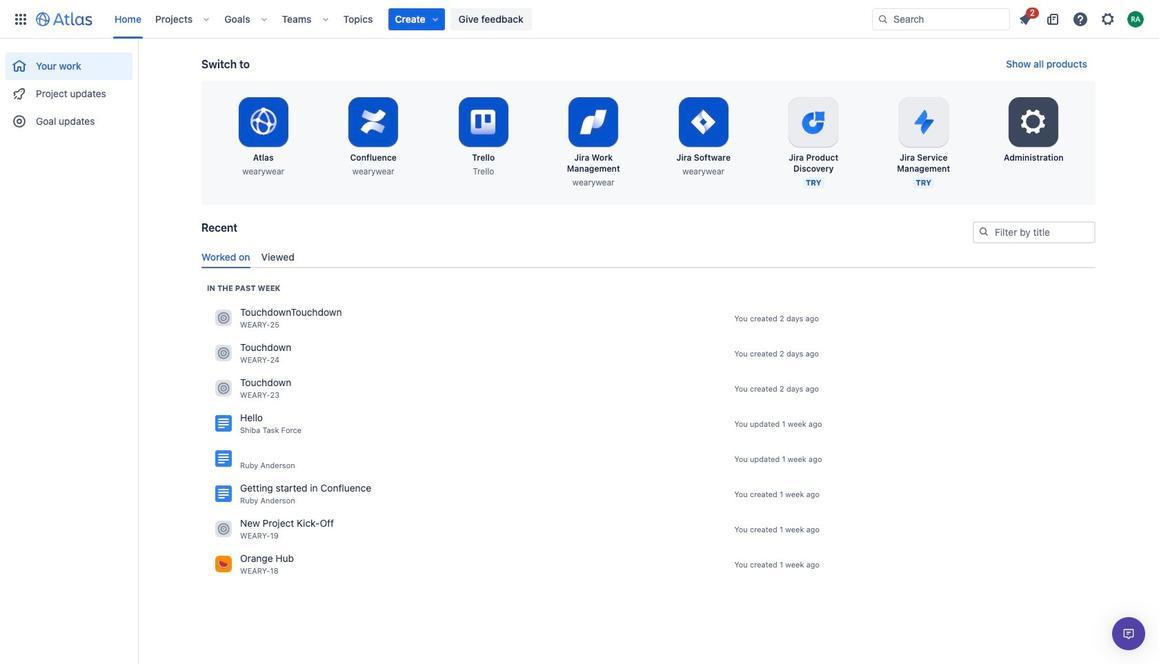 Task type: vqa. For each thing, say whether or not it's contained in the screenshot.
townsquare icon to the bottom
yes



Task type: locate. For each thing, give the bounding box(es) containing it.
0 vertical spatial confluence image
[[215, 451, 232, 468]]

None search field
[[873, 8, 1011, 30]]

switch to... image
[[12, 11, 29, 27]]

confluence image
[[215, 416, 232, 432]]

5 townsquare image from the top
[[215, 557, 232, 573]]

Search field
[[873, 8, 1011, 30]]

group
[[6, 39, 133, 139]]

settings image
[[1100, 11, 1117, 27]]

help image
[[1073, 11, 1089, 27]]

top element
[[8, 0, 873, 38]]

townsquare image
[[215, 310, 232, 327], [215, 345, 232, 362], [215, 381, 232, 397], [215, 521, 232, 538], [215, 557, 232, 573]]

settings image
[[1018, 106, 1051, 139]]

search image
[[979, 226, 990, 237]]

1 vertical spatial confluence image
[[215, 486, 232, 503]]

tab list
[[196, 246, 1102, 268]]

heading
[[207, 283, 281, 294]]

2 townsquare image from the top
[[215, 345, 232, 362]]

Filter by title field
[[975, 223, 1095, 242]]

2 confluence image from the top
[[215, 486, 232, 503]]

confluence image
[[215, 451, 232, 468], [215, 486, 232, 503]]

search image
[[878, 13, 889, 25]]

account image
[[1128, 11, 1145, 27]]

banner
[[0, 0, 1160, 39]]

3 townsquare image from the top
[[215, 381, 232, 397]]



Task type: describe. For each thing, give the bounding box(es) containing it.
1 townsquare image from the top
[[215, 310, 232, 327]]

notifications image
[[1017, 11, 1034, 27]]

1 confluence image from the top
[[215, 451, 232, 468]]

4 townsquare image from the top
[[215, 521, 232, 538]]



